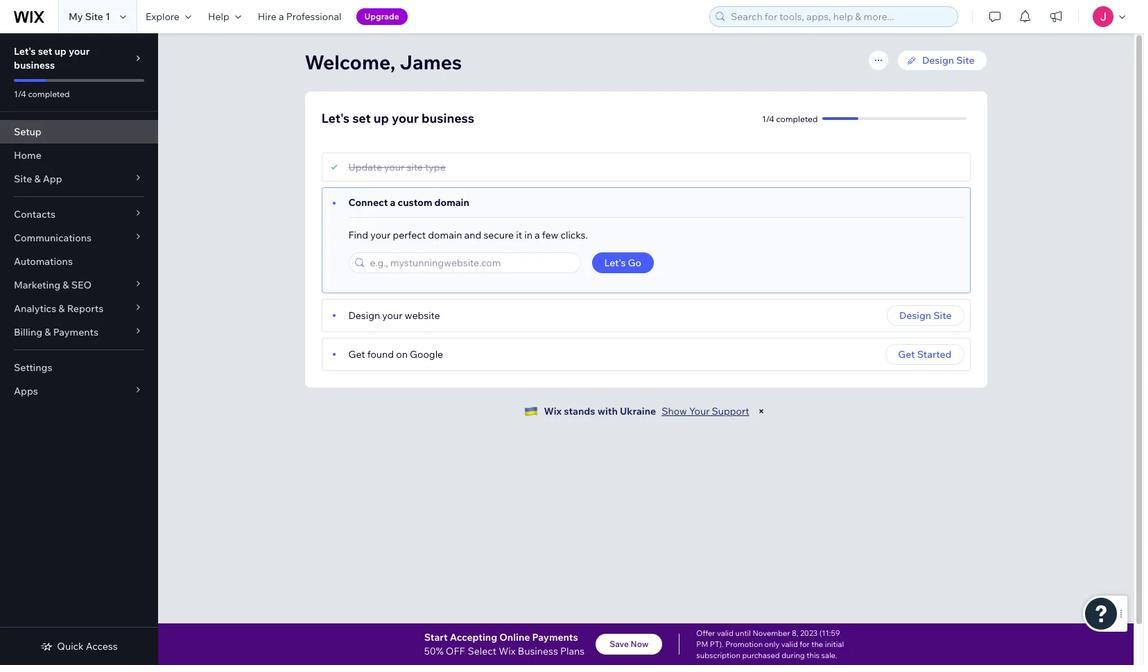 Task type: describe. For each thing, give the bounding box(es) containing it.
pm
[[697, 640, 708, 649]]

let's go
[[604, 257, 642, 269]]

for
[[800, 640, 810, 649]]

access
[[86, 640, 118, 653]]

select
[[468, 645, 497, 658]]

marketing & seo button
[[0, 273, 158, 297]]

type
[[425, 161, 446, 173]]

hire
[[258, 10, 277, 23]]

site inside button
[[934, 309, 952, 322]]

business inside 'let's set up your business'
[[14, 59, 55, 71]]

completed inside sidebar element
[[28, 89, 70, 99]]

let's inside 'let's set up your business'
[[14, 45, 36, 58]]

sale.
[[822, 651, 837, 660]]

found
[[367, 348, 394, 361]]

setup link
[[0, 120, 158, 144]]

0 vertical spatial valid
[[717, 628, 734, 638]]

1 horizontal spatial let's
[[321, 110, 350, 126]]

home link
[[0, 144, 158, 167]]

domain for perfect
[[428, 229, 462, 241]]

set inside sidebar element
[[38, 45, 52, 58]]

during
[[782, 651, 805, 660]]

connect a custom domain
[[349, 196, 469, 209]]

the
[[812, 640, 823, 649]]

Search for tools, apps, help & more... field
[[727, 7, 954, 26]]

1
[[105, 10, 110, 23]]

your for find
[[370, 229, 391, 241]]

find your perfect domain and secure it in a few clicks.
[[349, 229, 588, 241]]

only
[[765, 640, 780, 649]]

a for custom
[[390, 196, 396, 209]]

design site link
[[898, 50, 987, 71]]

update
[[349, 161, 382, 173]]

until
[[736, 628, 751, 638]]

my site 1
[[69, 10, 110, 23]]

perfect
[[393, 229, 426, 241]]

design site inside button
[[900, 309, 952, 322]]

automations link
[[0, 250, 158, 273]]

design site button
[[887, 305, 964, 326]]

1 horizontal spatial business
[[422, 110, 475, 126]]

your for update
[[384, 161, 405, 173]]

communications
[[14, 232, 92, 244]]

clicks.
[[561, 229, 588, 241]]

pt).
[[710, 640, 724, 649]]

& for marketing
[[63, 279, 69, 291]]

upgrade
[[365, 11, 399, 22]]

plans
[[560, 645, 585, 658]]

get started
[[898, 348, 952, 361]]

domain for custom
[[435, 196, 469, 209]]

apps
[[14, 385, 38, 397]]

offer
[[697, 628, 715, 638]]

1 horizontal spatial up
[[374, 110, 389, 126]]

this
[[807, 651, 820, 660]]

apps button
[[0, 379, 158, 403]]

billing
[[14, 326, 42, 338]]

professional
[[286, 10, 342, 23]]

subscription
[[697, 651, 741, 660]]

& for analytics
[[58, 302, 65, 315]]

1/4 completed inside sidebar element
[[14, 89, 70, 99]]

site & app
[[14, 173, 62, 185]]

analytics
[[14, 302, 56, 315]]

my
[[69, 10, 83, 23]]

initial
[[825, 640, 844, 649]]

on
[[396, 348, 408, 361]]

let's go button
[[592, 252, 654, 273]]

& for billing
[[45, 326, 51, 338]]

design your website
[[349, 309, 440, 322]]

wix stands with ukraine show your support
[[544, 405, 750, 418]]

2 horizontal spatial a
[[535, 229, 540, 241]]

quick
[[57, 640, 84, 653]]

online
[[500, 631, 530, 644]]

update your site type
[[349, 161, 446, 173]]

find
[[349, 229, 368, 241]]

(11:59
[[820, 628, 840, 638]]

1/4 inside sidebar element
[[14, 89, 26, 99]]

start
[[424, 631, 448, 644]]

reports
[[67, 302, 103, 315]]

upgrade button
[[356, 8, 408, 25]]

help
[[208, 10, 229, 23]]

accepting
[[450, 631, 497, 644]]

analytics & reports button
[[0, 297, 158, 320]]

get for get found on google
[[349, 348, 365, 361]]

google
[[410, 348, 443, 361]]

home
[[14, 149, 41, 162]]

billing & payments
[[14, 326, 98, 338]]

secure
[[484, 229, 514, 241]]

design inside button
[[900, 309, 932, 322]]

1 vertical spatial valid
[[782, 640, 798, 649]]

site
[[407, 161, 423, 173]]

sidebar element
[[0, 33, 158, 665]]

contacts button
[[0, 203, 158, 226]]

quick access button
[[40, 640, 118, 653]]

communications button
[[0, 226, 158, 250]]



Task type: vqa. For each thing, say whether or not it's contained in the screenshot.
completed within Sidebar element
yes



Task type: locate. For each thing, give the bounding box(es) containing it.
0 horizontal spatial set
[[38, 45, 52, 58]]

show
[[662, 405, 687, 418]]

&
[[34, 173, 41, 185], [63, 279, 69, 291], [58, 302, 65, 315], [45, 326, 51, 338]]

1 vertical spatial let's
[[321, 110, 350, 126]]

1 horizontal spatial 1/4 completed
[[762, 113, 818, 124]]

site & app button
[[0, 167, 158, 191]]

a left custom
[[390, 196, 396, 209]]

let's inside let's go button
[[604, 257, 626, 269]]

payments inside start accepting online payments 50% off select wix business plans
[[532, 631, 578, 644]]

1 vertical spatial 1/4
[[762, 113, 775, 124]]

1 get from the left
[[349, 348, 365, 361]]

1 horizontal spatial wix
[[544, 405, 562, 418]]

get
[[349, 348, 365, 361], [898, 348, 915, 361]]

0 horizontal spatial get
[[349, 348, 365, 361]]

ukraine
[[620, 405, 656, 418]]

a
[[279, 10, 284, 23], [390, 196, 396, 209], [535, 229, 540, 241]]

your left website
[[382, 309, 403, 322]]

valid
[[717, 628, 734, 638], [782, 640, 798, 649]]

0 horizontal spatial 1/4 completed
[[14, 89, 70, 99]]

& left app
[[34, 173, 41, 185]]

set
[[38, 45, 52, 58], [352, 110, 371, 126]]

james
[[400, 50, 462, 74]]

let's set up your business down my
[[14, 45, 90, 71]]

let's set up your business up update your site type at the left top
[[321, 110, 475, 126]]

1 vertical spatial design site
[[900, 309, 952, 322]]

off
[[446, 645, 465, 658]]

quick access
[[57, 640, 118, 653]]

0 vertical spatial 1/4 completed
[[14, 89, 70, 99]]

explore
[[146, 10, 180, 23]]

& right billing
[[45, 326, 51, 338]]

website
[[405, 309, 440, 322]]

wix down online
[[499, 645, 516, 658]]

a for professional
[[279, 10, 284, 23]]

0 vertical spatial payments
[[53, 326, 98, 338]]

a right hire
[[279, 10, 284, 23]]

0 vertical spatial a
[[279, 10, 284, 23]]

50%
[[424, 645, 444, 658]]

0 horizontal spatial let's
[[14, 45, 36, 58]]

1 horizontal spatial let's set up your business
[[321, 110, 475, 126]]

0 horizontal spatial completed
[[28, 89, 70, 99]]

up
[[54, 45, 66, 58], [374, 110, 389, 126]]

with
[[598, 405, 618, 418]]

1 horizontal spatial a
[[390, 196, 396, 209]]

0 vertical spatial let's set up your business
[[14, 45, 90, 71]]

design
[[923, 54, 954, 67], [349, 309, 380, 322], [900, 309, 932, 322]]

billing & payments button
[[0, 320, 158, 344]]

stands
[[564, 405, 596, 418]]

your for design
[[382, 309, 403, 322]]

0 horizontal spatial business
[[14, 59, 55, 71]]

payments down analytics & reports 'popup button'
[[53, 326, 98, 338]]

and
[[464, 229, 482, 241]]

november
[[753, 628, 790, 638]]

1 horizontal spatial 1/4
[[762, 113, 775, 124]]

domain
[[435, 196, 469, 209], [428, 229, 462, 241]]

payments up business
[[532, 631, 578, 644]]

save now
[[610, 639, 649, 649]]

connect
[[349, 196, 388, 209]]

start accepting online payments 50% off select wix business plans
[[424, 631, 585, 658]]

design site
[[923, 54, 975, 67], [900, 309, 952, 322]]

0 vertical spatial let's
[[14, 45, 36, 58]]

analytics & reports
[[14, 302, 103, 315]]

promotion
[[726, 640, 763, 649]]

your right find
[[370, 229, 391, 241]]

wix
[[544, 405, 562, 418], [499, 645, 516, 658]]

get started button
[[886, 344, 964, 365]]

2023
[[800, 628, 818, 638]]

settings
[[14, 361, 52, 374]]

offer valid until november 8, 2023 (11:59 pm pt). promotion only valid for the initial subscription purchased during this sale.
[[697, 628, 844, 660]]

welcome, james
[[305, 50, 462, 74]]

automations
[[14, 255, 73, 268]]

save
[[610, 639, 629, 649]]

1 horizontal spatial completed
[[776, 113, 818, 124]]

2 vertical spatial let's
[[604, 257, 626, 269]]

0 vertical spatial wix
[[544, 405, 562, 418]]

0 horizontal spatial a
[[279, 10, 284, 23]]

hire a professional link
[[250, 0, 350, 33]]

a right in
[[535, 229, 540, 241]]

business up setup
[[14, 59, 55, 71]]

go
[[628, 257, 642, 269]]

1 vertical spatial payments
[[532, 631, 578, 644]]

0 vertical spatial set
[[38, 45, 52, 58]]

0 horizontal spatial wix
[[499, 645, 516, 658]]

0 vertical spatial completed
[[28, 89, 70, 99]]

& inside marketing & seo popup button
[[63, 279, 69, 291]]

& for site
[[34, 173, 41, 185]]

payments inside dropdown button
[[53, 326, 98, 338]]

purchased
[[742, 651, 780, 660]]

get left started
[[898, 348, 915, 361]]

1/4
[[14, 89, 26, 99], [762, 113, 775, 124]]

2 get from the left
[[898, 348, 915, 361]]

1 vertical spatial 1/4 completed
[[762, 113, 818, 124]]

0 horizontal spatial up
[[54, 45, 66, 58]]

0 horizontal spatial valid
[[717, 628, 734, 638]]

business up type
[[422, 110, 475, 126]]

your up update your site type at the left top
[[392, 110, 419, 126]]

marketing & seo
[[14, 279, 92, 291]]

0 horizontal spatial payments
[[53, 326, 98, 338]]

1 vertical spatial business
[[422, 110, 475, 126]]

domain up find your perfect domain and secure it in a few clicks. on the top
[[435, 196, 469, 209]]

& inside analytics & reports 'popup button'
[[58, 302, 65, 315]]

wix left stands
[[544, 405, 562, 418]]

& inside billing & payments dropdown button
[[45, 326, 51, 338]]

e.g., mystunningwebsite.com field
[[366, 253, 576, 273]]

1 vertical spatial wix
[[499, 645, 516, 658]]

valid up 'pt).'
[[717, 628, 734, 638]]

let's set up your business inside sidebar element
[[14, 45, 90, 71]]

1 vertical spatial a
[[390, 196, 396, 209]]

business
[[14, 59, 55, 71], [422, 110, 475, 126]]

completed
[[28, 89, 70, 99], [776, 113, 818, 124]]

business
[[518, 645, 558, 658]]

1 vertical spatial let's set up your business
[[321, 110, 475, 126]]

1 horizontal spatial payments
[[532, 631, 578, 644]]

let's
[[14, 45, 36, 58], [321, 110, 350, 126], [604, 257, 626, 269]]

get left found
[[349, 348, 365, 361]]

hire a professional
[[258, 10, 342, 23]]

0 vertical spatial domain
[[435, 196, 469, 209]]

0 horizontal spatial 1/4
[[14, 89, 26, 99]]

your down my
[[69, 45, 90, 58]]

0 vertical spatial business
[[14, 59, 55, 71]]

get found on google
[[349, 348, 443, 361]]

1 vertical spatial domain
[[428, 229, 462, 241]]

marketing
[[14, 279, 60, 291]]

domain left "and"
[[428, 229, 462, 241]]

your left site
[[384, 161, 405, 173]]

get inside button
[[898, 348, 915, 361]]

show your support button
[[662, 405, 750, 418]]

your inside sidebar element
[[69, 45, 90, 58]]

setup
[[14, 126, 41, 138]]

1 horizontal spatial valid
[[782, 640, 798, 649]]

0 vertical spatial up
[[54, 45, 66, 58]]

save now button
[[596, 634, 663, 655]]

2 vertical spatial a
[[535, 229, 540, 241]]

0 vertical spatial 1/4
[[14, 89, 26, 99]]

1 vertical spatial up
[[374, 110, 389, 126]]

1 vertical spatial completed
[[776, 113, 818, 124]]

seo
[[71, 279, 92, 291]]

& left reports
[[58, 302, 65, 315]]

1 horizontal spatial get
[[898, 348, 915, 361]]

contacts
[[14, 208, 55, 221]]

1 vertical spatial set
[[352, 110, 371, 126]]

let's set up your business
[[14, 45, 90, 71], [321, 110, 475, 126]]

wix inside start accepting online payments 50% off select wix business plans
[[499, 645, 516, 658]]

get for get started
[[898, 348, 915, 361]]

started
[[917, 348, 952, 361]]

your
[[689, 405, 710, 418]]

up inside 'let's set up your business'
[[54, 45, 66, 58]]

0 horizontal spatial let's set up your business
[[14, 45, 90, 71]]

now
[[631, 639, 649, 649]]

in
[[524, 229, 533, 241]]

1 horizontal spatial set
[[352, 110, 371, 126]]

site inside "popup button"
[[14, 173, 32, 185]]

welcome,
[[305, 50, 396, 74]]

site
[[85, 10, 103, 23], [957, 54, 975, 67], [14, 173, 32, 185], [934, 309, 952, 322]]

2 horizontal spatial let's
[[604, 257, 626, 269]]

valid up during
[[782, 640, 798, 649]]

few
[[542, 229, 559, 241]]

1/4 completed
[[14, 89, 70, 99], [762, 113, 818, 124]]

& left seo
[[63, 279, 69, 291]]

settings link
[[0, 356, 158, 379]]

0 vertical spatial design site
[[923, 54, 975, 67]]

& inside site & app "popup button"
[[34, 173, 41, 185]]



